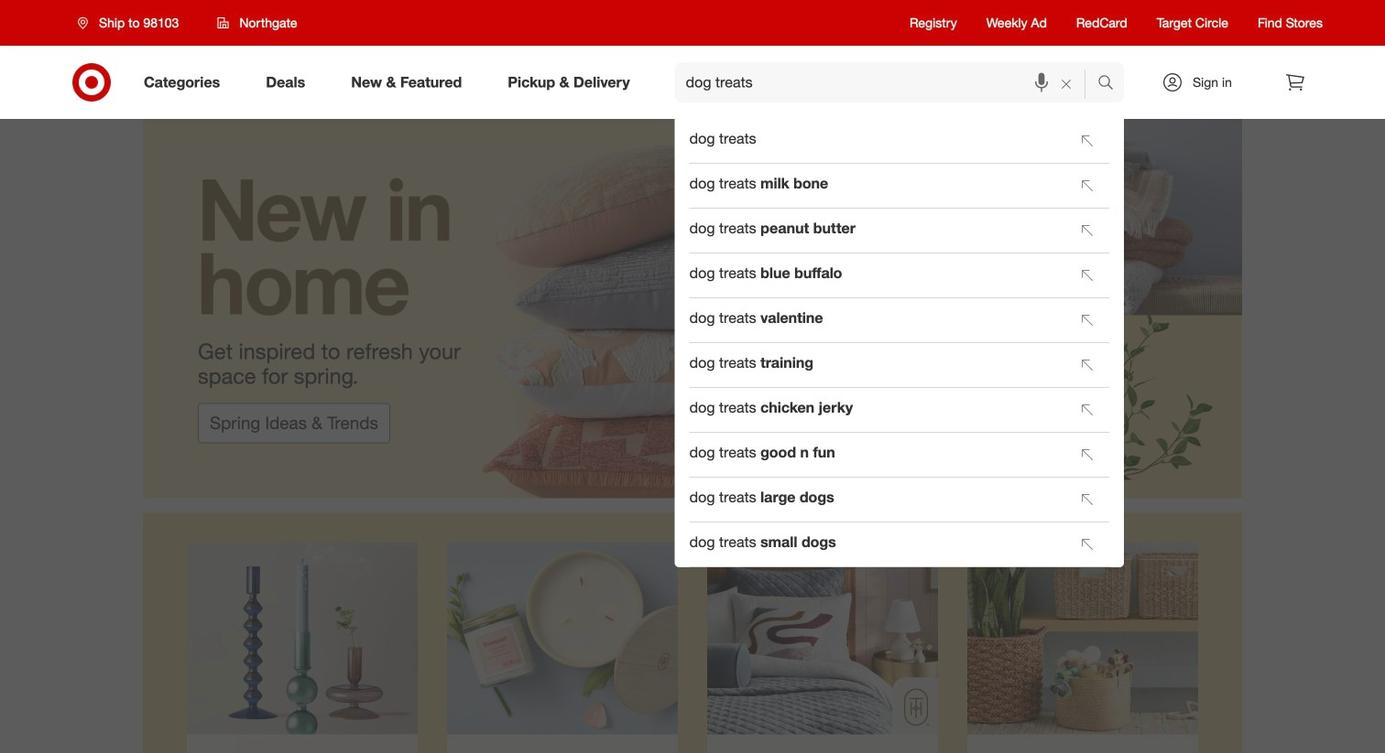 Task type: vqa. For each thing, say whether or not it's contained in the screenshot.
New in Home Image
yes



Task type: describe. For each thing, give the bounding box(es) containing it.
new in home image
[[143, 119, 1242, 499]]

What can we help you find? suggestions appear below search field
[[675, 62, 1102, 103]]



